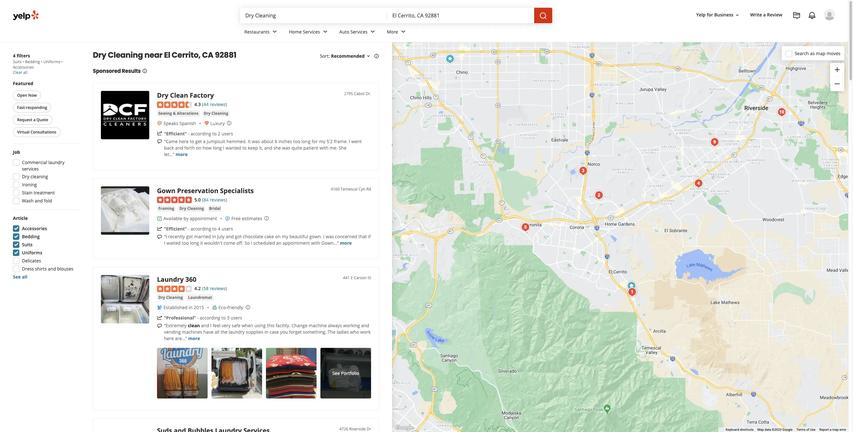 Task type: vqa. For each thing, say whether or not it's contained in the screenshot.
Venues & Event Spaces
no



Task type: describe. For each thing, give the bounding box(es) containing it.
jones dry cleaners image
[[709, 136, 722, 149]]

my inside "i recently got married in july and got chocolate cake on my beautiful gown. i was concerned that if i waited too long it wouldn't come off. so i scheduled an appointment with gown…"
[[282, 234, 289, 240]]

virtual consultations
[[17, 129, 56, 135]]

spanish
[[180, 120, 196, 126]]

"came here to get a jumpsuit hemmed. it was about 6 inches too long for my 5'2 frame. i went back and forth on how long i wanted to keep it, and she was quite patient with me. she let…"
[[164, 138, 362, 157]]

commercial
[[22, 159, 47, 166]]

16 free estimates v2 image
[[225, 216, 230, 221]]

1 vertical spatial 4
[[218, 226, 221, 232]]

stain treatment
[[22, 190, 55, 196]]

an
[[276, 240, 282, 246]]

2 vertical spatial -
[[197, 315, 199, 321]]

facility.
[[276, 323, 291, 329]]

yelp for business
[[697, 12, 734, 18]]

2 vertical spatial dry cleaning link
[[157, 295, 184, 301]]

users for specialists
[[222, 226, 233, 232]]

established
[[164, 305, 188, 311]]

report a map error link
[[820, 428, 847, 432]]

1 vertical spatial was
[[282, 145, 290, 151]]

specialists
[[220, 186, 254, 195]]

4 inside 4 filters suits • bedding • uniforms • accessories clear all
[[13, 53, 15, 59]]

see all button
[[13, 274, 27, 280]]

july
[[217, 234, 225, 240]]

eco-friendly
[[219, 305, 243, 311]]

and i feel very safe when using this facility. change machine always working and vending machines have all the laundry supplies in case you forget something. the ladies who work here are…"
[[164, 323, 371, 342]]

filters
[[17, 53, 30, 59]]

laundry inside commercial laundry services
[[48, 159, 65, 166]]

recommended button
[[331, 53, 371, 59]]

0 vertical spatial group
[[831, 63, 845, 91]]

92881
[[215, 50, 237, 60]]

16 speech v2 image for laundry 360
[[157, 324, 162, 329]]

patient
[[304, 145, 319, 151]]

error
[[840, 428, 847, 432]]

1 horizontal spatial more link
[[188, 336, 200, 342]]

luxury
[[211, 120, 225, 126]]

this
[[267, 323, 275, 329]]

suds and bubbles laundry services image
[[444, 52, 457, 65]]

long inside "i recently got married in july and got chocolate cake on my beautiful gown. i was concerned that if i waited too long it wouldn't come off. so i scheduled an appointment with gown…"
[[190, 240, 199, 246]]

with inside "i recently got married in july and got chocolate cake on my beautiful gown. i was concerned that if i waited too long it wouldn't come off. so i scheduled an appointment with gown…"
[[311, 240, 320, 246]]

5.0
[[195, 197, 201, 203]]

auto
[[340, 29, 350, 35]]

and right shirts
[[48, 266, 56, 272]]

2 vertical spatial users
[[231, 315, 242, 321]]

©2023
[[772, 428, 782, 432]]

gown preservation specialists
[[157, 186, 254, 195]]

of
[[807, 428, 810, 432]]

terms of use link
[[797, 428, 816, 432]]

search as map moves
[[795, 50, 841, 56]]

cyn
[[359, 186, 366, 192]]

google image
[[394, 424, 415, 432]]

business
[[715, 12, 734, 18]]

on inside "i recently got married in july and got chocolate cake on my beautiful gown. i was concerned that if i waited too long it wouldn't come off. so i scheduled an appointment with gown…"
[[275, 234, 281, 240]]

machines
[[182, 329, 202, 335]]

and up have
[[201, 323, 209, 329]]

chocolate
[[243, 234, 263, 240]]

3
[[227, 315, 230, 321]]

all inside group
[[22, 274, 27, 280]]

according for specialists
[[191, 226, 211, 232]]

0 vertical spatial appointment
[[190, 216, 217, 222]]

16 chevron down v2 image
[[366, 54, 371, 59]]

dyer dryer cleaners image
[[693, 177, 705, 190]]

2 vertical spatial dry cleaning
[[158, 295, 183, 300]]

gown preservation specialists image
[[625, 280, 638, 292]]

dry cleaning link for specialists
[[178, 206, 205, 212]]

dry cleaning for factory
[[204, 111, 228, 116]]

- for specialists
[[188, 226, 190, 232]]

1 vertical spatial dry clean factory image
[[626, 286, 639, 299]]

&
[[173, 111, 176, 116]]

search
[[795, 50, 810, 56]]

1 • from the left
[[23, 59, 24, 65]]

review
[[768, 12, 783, 18]]

with inside "came here to get a jumpsuit hemmed. it was about 6 inches too long for my 5'2 frame. i went back and forth on how long i wanted to keep it, and she was quite patient with me. she let…"
[[320, 145, 329, 151]]

2 horizontal spatial long
[[302, 138, 311, 144]]

to left 'get'
[[190, 138, 194, 144]]

and up work
[[361, 323, 369, 329]]

supplies
[[246, 329, 264, 335]]

a inside "came here to get a jumpsuit hemmed. it was about 6 inches too long for my 5'2 frame. i went back and forth on how long i wanted to keep it, and she was quite patient with me. she let…"
[[203, 138, 206, 144]]

terms of use
[[797, 428, 816, 432]]

concerned
[[335, 234, 358, 240]]

case
[[270, 329, 279, 335]]

2
[[218, 131, 221, 137]]

16 speech v2 image for gown preservation specialists
[[157, 235, 162, 240]]

home services link
[[284, 23, 334, 42]]

fast-
[[17, 105, 26, 110]]

if
[[368, 234, 371, 240]]

gown…"
[[322, 240, 339, 246]]

machine
[[309, 323, 327, 329]]

clear
[[13, 70, 22, 75]]

write a review
[[751, 12, 783, 18]]

cleaning
[[31, 174, 48, 180]]

more link for factory
[[176, 151, 188, 157]]

sierra cleaners image
[[519, 221, 532, 234]]

all inside and i feel very safe when using this facility. change machine always working and vending machines have all the laundry supplies in case you forget something. the ladies who work here are…"
[[215, 329, 220, 335]]

16 eco friendly v2 image
[[212, 305, 217, 310]]

i right gown.
[[323, 234, 325, 240]]

notifications image
[[809, 12, 817, 19]]

24 chevron down v2 image for restaurants
[[271, 28, 279, 36]]

16 chevron down v2 image
[[735, 12, 740, 18]]

cake
[[265, 234, 274, 240]]

16 speech v2 image for dry clean factory
[[157, 139, 162, 144]]

(84 reviews) link
[[202, 196, 227, 203]]

according for factory
[[191, 131, 211, 137]]

map for moves
[[817, 50, 826, 56]]

commercial laundry services
[[22, 159, 65, 172]]

2 vertical spatial according
[[200, 315, 220, 321]]

to for clean
[[212, 131, 217, 137]]

4.3 star rating image
[[157, 102, 192, 108]]

alterations
[[177, 111, 199, 116]]

(58 reviews)
[[202, 286, 227, 292]]

more for factory
[[176, 151, 188, 157]]

recommended
[[331, 53, 365, 59]]

vending
[[164, 329, 181, 335]]

4160 temescal cyn rd
[[331, 186, 371, 192]]

dr
[[367, 427, 371, 432]]

16 info v2 image
[[374, 54, 379, 59]]

uniforms inside 4 filters suits • bedding • uniforms • accessories clear all
[[43, 59, 60, 65]]

restaurants
[[245, 29, 270, 35]]

cleaning up "luxury"
[[212, 111, 228, 116]]

24 chevron down v2 image for auto services
[[369, 28, 377, 36]]

user actions element
[[692, 8, 845, 48]]

3 reviews) from the top
[[210, 286, 227, 292]]

dry up 16 established in v2 image
[[158, 295, 165, 300]]

group containing job
[[11, 149, 80, 206]]

more for specialists
[[340, 240, 352, 246]]

i inside and i feel very safe when using this facility. change machine always working and vending machines have all the laundry supplies in case you forget something. the ladies who work here are…"
[[210, 323, 212, 329]]

preservation
[[177, 186, 219, 195]]

casper convenient cleaners image
[[577, 164, 590, 177]]

none field find
[[246, 12, 382, 19]]

(84 reviews)
[[202, 197, 227, 203]]

suits inside 4 filters suits • bedding • uniforms • accessories clear all
[[13, 59, 22, 65]]

st
[[368, 275, 371, 281]]

always
[[328, 323, 342, 329]]

none field near
[[393, 12, 529, 19]]

appointment inside "i recently got married in july and got chocolate cake on my beautiful gown. i was concerned that if i waited too long it wouldn't come off. so i scheduled an appointment with gown…"
[[283, 240, 310, 246]]

treatment
[[34, 190, 55, 196]]

get
[[195, 138, 202, 144]]

in inside and i feel very safe when using this facility. change machine always working and vending machines have all the laundry supplies in case you forget something. the ladies who work here are…"
[[265, 329, 269, 335]]

come
[[224, 240, 235, 246]]

wanted
[[226, 145, 241, 151]]

i right so
[[251, 240, 252, 246]]

scheduled
[[254, 240, 275, 246]]

very
[[222, 323, 231, 329]]

dry clean factory link
[[157, 91, 214, 100]]

business categories element
[[239, 23, 836, 42]]

request a quote button
[[13, 115, 52, 125]]

cleaning down 4.2 star rating image
[[166, 295, 183, 300]]

"efficient" for clean
[[164, 131, 187, 137]]

in inside "i recently got married in july and got chocolate cake on my beautiful gown. i was concerned that if i waited too long it wouldn't come off. so i scheduled an appointment with gown…"
[[212, 234, 216, 240]]

dry clean factory image
[[626, 286, 639, 299]]

laundry 360 link
[[157, 275, 197, 284]]

"extremely clean
[[164, 323, 200, 329]]

beautiful
[[290, 234, 308, 240]]

dry inside group
[[22, 174, 29, 180]]

for inside "came here to get a jumpsuit hemmed. it was about 6 inches too long for my 5'2 frame. i went back and forth on how long i wanted to keep it, and she was quite patient with me. she let…"
[[312, 138, 318, 144]]

- for factory
[[188, 131, 190, 137]]

and down stain treatment
[[35, 198, 43, 204]]

"i recently got married in july and got chocolate cake on my beautiful gown. i was concerned that if i waited too long it wouldn't come off. so i scheduled an appointment with gown…"
[[164, 234, 371, 246]]

0 vertical spatial was
[[252, 138, 260, 144]]

laundromat
[[188, 295, 212, 300]]

sponsored
[[93, 67, 121, 75]]

5 star rating image
[[157, 197, 192, 203]]

use
[[811, 428, 816, 432]]

services for home services
[[303, 29, 320, 35]]

sewing
[[158, 111, 172, 116]]

shortcuts
[[741, 428, 754, 432]]

work
[[361, 329, 371, 335]]

stain
[[22, 190, 32, 196]]

blouses
[[57, 266, 73, 272]]



Task type: locate. For each thing, give the bounding box(es) containing it.
services inside home services link
[[303, 29, 320, 35]]

0 horizontal spatial see
[[13, 274, 21, 280]]

dry clean factory image
[[101, 91, 149, 139], [626, 286, 639, 299]]

24 chevron down v2 image for home services
[[322, 28, 329, 36]]

carson
[[354, 275, 367, 281]]

see
[[13, 274, 21, 280], [333, 370, 340, 376]]

bedding inside group
[[22, 234, 40, 240]]

gown preservation specialists link
[[157, 186, 254, 195]]

got up off.
[[235, 234, 242, 240]]

it,
[[259, 145, 263, 151]]

bedding inside 4 filters suits • bedding • uniforms • accessories clear all
[[25, 59, 40, 65]]

2795 cabot dr.
[[344, 91, 371, 96]]

appointment
[[190, 216, 217, 222], [283, 240, 310, 246]]

2 horizontal spatial in
[[265, 329, 269, 335]]

a inside button
[[33, 117, 36, 123]]

0 horizontal spatial 4
[[13, 53, 15, 59]]

24 chevron down v2 image inside home services link
[[322, 28, 329, 36]]

1 24 chevron down v2 image from the left
[[271, 28, 279, 36]]

suits down "filters"
[[13, 59, 22, 65]]

1 vertical spatial -
[[188, 226, 190, 232]]

services right auto
[[351, 29, 368, 35]]

0 vertical spatial all
[[23, 70, 27, 75]]

a for report
[[830, 428, 832, 432]]

4.3
[[195, 101, 201, 107]]

0 vertical spatial on
[[196, 145, 202, 151]]

1 horizontal spatial long
[[213, 145, 222, 151]]

4.2 star rating image
[[157, 286, 192, 292]]

0 vertical spatial for
[[707, 12, 714, 18]]

0 vertical spatial dry cleaning button
[[203, 110, 230, 117]]

see for see all
[[13, 274, 21, 280]]

available by appointment
[[164, 216, 217, 222]]

dry
[[93, 50, 106, 60], [157, 91, 169, 100], [204, 111, 211, 116], [22, 174, 29, 180], [180, 206, 186, 211], [158, 295, 165, 300]]

1 vertical spatial on
[[275, 234, 281, 240]]

with down gown.
[[311, 240, 320, 246]]

dry cleaning for specialists
[[180, 206, 204, 211]]

2 none field from the left
[[393, 12, 529, 19]]

2 vertical spatial 16 trending v2 image
[[157, 316, 162, 321]]

see for see portfolio
[[333, 370, 340, 376]]

1 horizontal spatial in
[[212, 234, 216, 240]]

open
[[17, 93, 27, 98]]

1 16 speech v2 image from the top
[[157, 139, 162, 144]]

reviews) right (44
[[210, 101, 227, 107]]

0 vertical spatial -
[[188, 131, 190, 137]]

0 horizontal spatial dry clean factory image
[[101, 91, 149, 139]]

4 filters suits • bedding • uniforms • accessories clear all
[[13, 53, 63, 75]]

1 vertical spatial dry cleaning button
[[178, 206, 205, 212]]

2 vertical spatial was
[[326, 234, 334, 240]]

0 vertical spatial uniforms
[[43, 59, 60, 65]]

the
[[328, 329, 336, 335]]

here inside "came here to get a jumpsuit hemmed. it was about 6 inches too long for my 5'2 frame. i went back and forth on how long i wanted to keep it, and she was quite patient with me. she let…"
[[179, 138, 189, 144]]

my inside "came here to get a jumpsuit hemmed. it was about 6 inches too long for my 5'2 frame. i went back and forth on how long i wanted to keep it, and she was quite patient with me. she let…"
[[319, 138, 326, 144]]

free
[[232, 216, 241, 222]]

16 speech v2 image left "extremely at the bottom
[[157, 324, 162, 329]]

1 horizontal spatial for
[[707, 12, 714, 18]]

projects image
[[793, 12, 801, 19]]

info icon image
[[227, 121, 232, 126], [227, 121, 232, 126], [264, 216, 270, 221], [264, 216, 270, 221], [245, 305, 251, 310], [245, 305, 251, 310]]

dry cleaning button for factory
[[203, 110, 230, 117]]

1 vertical spatial with
[[311, 240, 320, 246]]

1 horizontal spatial 24 chevron down v2 image
[[322, 28, 329, 36]]

more down machines
[[188, 336, 200, 342]]

for inside button
[[707, 12, 714, 18]]

1 vertical spatial for
[[312, 138, 318, 144]]

reviews) up bridal
[[210, 197, 227, 203]]

0 vertical spatial 4
[[13, 53, 15, 59]]

0 vertical spatial 16 trending v2 image
[[157, 131, 162, 136]]

according up the feel
[[200, 315, 220, 321]]

bedding down "filters"
[[25, 59, 40, 65]]

0 horizontal spatial for
[[312, 138, 318, 144]]

0 vertical spatial too
[[293, 138, 300, 144]]

a right write
[[764, 12, 766, 18]]

framing button
[[157, 206, 176, 212]]

all
[[23, 70, 27, 75], [22, 274, 27, 280], [215, 329, 220, 335]]

24 chevron down v2 image right restaurants
[[271, 28, 279, 36]]

1 horizontal spatial dry clean factory image
[[626, 286, 639, 299]]

too up quite
[[293, 138, 300, 144]]

see portfolio link
[[321, 348, 371, 399]]

bridal button
[[208, 206, 222, 212]]

16 speech v2 image
[[157, 139, 162, 144], [157, 235, 162, 240], [157, 324, 162, 329]]

on inside "came here to get a jumpsuit hemmed. it was about 6 inches too long for my 5'2 frame. i went back and forth on how long i wanted to keep it, and she was quite patient with me. she let…"
[[196, 145, 202, 151]]

1 horizontal spatial my
[[319, 138, 326, 144]]

dry up sponsored
[[93, 50, 106, 60]]

1 got from the left
[[186, 234, 193, 240]]

cleaners in a box image
[[776, 106, 789, 119]]

to up wouldn't
[[212, 226, 217, 232]]

eco-
[[219, 305, 227, 311]]

to for preservation
[[212, 226, 217, 232]]

to for 360
[[222, 315, 226, 321]]

i down "i
[[164, 240, 165, 246]]

2 • from the left
[[41, 59, 42, 65]]

dry down (44
[[204, 111, 211, 116]]

1 vertical spatial 16 speech v2 image
[[157, 235, 162, 240]]

2 vertical spatial dry cleaning button
[[157, 295, 184, 301]]

24 chevron down v2 image left auto
[[322, 28, 329, 36]]

accessories down 'article'
[[22, 226, 47, 232]]

group
[[831, 63, 845, 91], [11, 149, 80, 206], [11, 215, 80, 280]]

1 horizontal spatial uniforms
[[43, 59, 60, 65]]

was up gown…"
[[326, 234, 334, 240]]

map left error
[[833, 428, 839, 432]]

sewing & alterations link
[[157, 110, 200, 117]]

cabot
[[354, 91, 365, 96]]

too inside "i recently got married in july and got chocolate cake on my beautiful gown. i was concerned that if i waited too long it wouldn't come off. so i scheduled an appointment with gown…"
[[182, 240, 189, 246]]

1 vertical spatial my
[[282, 234, 289, 240]]

0 vertical spatial here
[[179, 138, 189, 144]]

jumpsuit
[[207, 138, 225, 144]]

(44
[[202, 101, 209, 107]]

1 horizontal spatial more
[[188, 336, 200, 342]]

1 vertical spatial suits
[[22, 242, 33, 248]]

0 horizontal spatial 24 chevron down v2 image
[[271, 28, 279, 36]]

a for write
[[764, 12, 766, 18]]

write
[[751, 12, 763, 18]]

16 luxury v2 image
[[204, 121, 209, 126]]

1 vertical spatial 16 trending v2 image
[[157, 227, 162, 232]]

1 horizontal spatial none field
[[393, 12, 529, 19]]

2 24 chevron down v2 image from the left
[[322, 28, 329, 36]]

map for error
[[833, 428, 839, 432]]

4 left "filters"
[[13, 53, 15, 59]]

4726
[[340, 427, 349, 432]]

to left 3
[[222, 315, 226, 321]]

she
[[274, 145, 281, 151]]

(58 reviews) link
[[202, 285, 227, 292]]

0 horizontal spatial more
[[176, 151, 188, 157]]

cleaning down 5.0 in the left top of the page
[[187, 206, 204, 211]]

24 chevron down v2 image right auto services
[[369, 28, 377, 36]]

using
[[255, 323, 266, 329]]

was right it
[[252, 138, 260, 144]]

16 trending v2 image down 16 speaks spanish v2 image
[[157, 131, 162, 136]]

quote
[[37, 117, 48, 123]]

16 trending v2 image for laundry 360
[[157, 316, 162, 321]]

wash and fold
[[22, 198, 52, 204]]

in left 2015
[[189, 305, 193, 311]]

long up "patient" on the top
[[302, 138, 311, 144]]

a right 'get'
[[203, 138, 206, 144]]

0 horizontal spatial in
[[189, 305, 193, 311]]

0 vertical spatial 16 speech v2 image
[[157, 139, 162, 144]]

dry cleaning button up available by appointment
[[178, 206, 205, 212]]

0 vertical spatial more link
[[176, 151, 188, 157]]

0 vertical spatial dry cleaning
[[204, 111, 228, 116]]

see inside group
[[13, 274, 21, 280]]

16 established in v2 image
[[157, 305, 162, 310]]

and down about
[[264, 145, 272, 151]]

accessories down "filters"
[[13, 65, 34, 70]]

wash
[[22, 198, 34, 204]]

more link for specialists
[[340, 240, 352, 246]]

1 vertical spatial uniforms
[[22, 250, 42, 256]]

in
[[212, 234, 216, 240], [189, 305, 193, 311], [265, 329, 269, 335]]

3 24 chevron down v2 image from the left
[[369, 28, 377, 36]]

4 up july
[[218, 226, 221, 232]]

yelp
[[697, 12, 706, 18]]

0 horizontal spatial got
[[186, 234, 193, 240]]

my left 5'2
[[319, 138, 326, 144]]

2 horizontal spatial was
[[326, 234, 334, 240]]

1 vertical spatial in
[[189, 305, 193, 311]]

1 vertical spatial too
[[182, 240, 189, 246]]

2 vertical spatial more
[[188, 336, 200, 342]]

"professional"
[[164, 315, 196, 321]]

16 speaks spanish v2 image
[[157, 121, 162, 126]]

1 vertical spatial here
[[164, 336, 174, 342]]

- up clean
[[197, 315, 199, 321]]

with down 5'2
[[320, 145, 329, 151]]

here inside and i feel very safe when using this facility. change machine always working and vending machines have all the laundry supplies in case you forget something. the ladies who work here are…"
[[164, 336, 174, 342]]

1 vertical spatial dry cleaning link
[[178, 206, 205, 212]]

1 reviews) from the top
[[210, 101, 227, 107]]

for up "patient" on the top
[[312, 138, 318, 144]]

too
[[293, 138, 300, 144], [182, 240, 189, 246]]

off.
[[237, 240, 244, 246]]

a left quote
[[33, 117, 36, 123]]

dry cleaning link down 4.2 star rating image
[[157, 295, 184, 301]]

0 vertical spatial long
[[302, 138, 311, 144]]

dress
[[22, 266, 34, 272]]

terms
[[797, 428, 806, 432]]

users up safe
[[231, 315, 242, 321]]

zoom out image
[[834, 80, 842, 88]]

as
[[811, 50, 815, 56]]

in up wouldn't
[[212, 234, 216, 240]]

1 services from the left
[[303, 29, 320, 35]]

1 vertical spatial accessories
[[22, 226, 47, 232]]

for right the yelp
[[707, 12, 714, 18]]

got down the "efficient" - according to 4 users
[[186, 234, 193, 240]]

all down the feel
[[215, 329, 220, 335]]

441 e carson st
[[343, 275, 371, 281]]

laundry 360 image
[[101, 275, 149, 324]]

virtual
[[17, 129, 30, 135]]

cleaning
[[108, 50, 143, 60], [212, 111, 228, 116], [187, 206, 204, 211], [166, 295, 183, 300]]

fold
[[44, 198, 52, 204]]

reviews) right (58 at the bottom left of page
[[210, 286, 227, 292]]

0 horizontal spatial long
[[190, 240, 199, 246]]

reviews) for specialists
[[210, 197, 227, 203]]

Find text field
[[246, 12, 382, 19]]

was
[[252, 138, 260, 144], [282, 145, 290, 151], [326, 234, 334, 240]]

4.2
[[195, 286, 201, 292]]

2 horizontal spatial •
[[61, 59, 63, 65]]

1 vertical spatial see
[[333, 370, 340, 376]]

2795
[[344, 91, 353, 96]]

see portfolio
[[333, 370, 359, 376]]

more
[[387, 29, 398, 35]]

24 chevron down v2 image inside auto services link
[[369, 28, 377, 36]]

0 horizontal spatial was
[[252, 138, 260, 144]]

too inside "came here to get a jumpsuit hemmed. it was about 6 inches too long for my 5'2 frame. i went back and forth on how long i wanted to keep it, and she was quite patient with me. she let…"
[[293, 138, 300, 144]]

dry cleaning down 4.2 star rating image
[[158, 295, 183, 300]]

uniforms inside group
[[22, 250, 42, 256]]

gown
[[157, 186, 176, 195]]

suits
[[13, 59, 22, 65], [22, 242, 33, 248]]

2 horizontal spatial more
[[340, 240, 352, 246]]

dry cleaning link up available by appointment
[[178, 206, 205, 212]]

and right back at top
[[175, 145, 183, 151]]

2 vertical spatial long
[[190, 240, 199, 246]]

dry cleaning down (44 reviews)
[[204, 111, 228, 116]]

el
[[164, 50, 170, 60]]

google
[[783, 428, 793, 432]]

1 "efficient" from the top
[[164, 131, 187, 137]]

1 vertical spatial dry cleaning
[[180, 206, 204, 211]]

24 chevron down v2 image inside restaurants link
[[271, 28, 279, 36]]

was down inches
[[282, 145, 290, 151]]

long down jumpsuit
[[213, 145, 222, 151]]

0 vertical spatial users
[[222, 131, 233, 137]]

shirts
[[35, 266, 47, 272]]

16 trending v2 image down 16 established in v2 image
[[157, 316, 162, 321]]

more down forth
[[176, 151, 188, 157]]

2 "efficient" from the top
[[164, 226, 187, 232]]

i left wanted
[[223, 145, 224, 151]]

on down 'get'
[[196, 145, 202, 151]]

1 vertical spatial reviews)
[[210, 197, 227, 203]]

laundry down safe
[[229, 329, 245, 335]]

laundry
[[48, 159, 65, 166], [229, 329, 245, 335]]

1 vertical spatial according
[[191, 226, 211, 232]]

reviews) for factory
[[210, 101, 227, 107]]

feel
[[213, 323, 221, 329]]

bedding
[[25, 59, 40, 65], [22, 234, 40, 240]]

0 vertical spatial dry clean factory image
[[101, 91, 149, 139]]

report
[[820, 428, 830, 432]]

0 horizontal spatial more link
[[176, 151, 188, 157]]

suits inside group
[[22, 242, 33, 248]]

16 trending v2 image for dry clean factory
[[157, 131, 162, 136]]

here down "vending"
[[164, 336, 174, 342]]

here up forth
[[179, 138, 189, 144]]

gown preservation specialists image
[[101, 186, 149, 235]]

360
[[186, 275, 197, 284]]

sewing & alterations button
[[157, 110, 200, 117]]

services right home
[[303, 29, 320, 35]]

24 chevron down v2 image
[[271, 28, 279, 36], [322, 28, 329, 36], [369, 28, 377, 36]]

request
[[17, 117, 32, 123]]

dry cleaning button for specialists
[[178, 206, 205, 212]]

are…"
[[175, 336, 187, 342]]

more down "concerned"
[[340, 240, 352, 246]]

2 vertical spatial reviews)
[[210, 286, 227, 292]]

3 • from the left
[[61, 59, 63, 65]]

users up july
[[222, 226, 233, 232]]

Near text field
[[393, 12, 529, 19]]

keyboard shortcuts
[[726, 428, 754, 432]]

1 16 trending v2 image from the top
[[157, 131, 162, 136]]

map region
[[383, 0, 854, 432]]

open now button
[[13, 91, 41, 100]]

2 reviews) from the top
[[210, 197, 227, 203]]

to left 2
[[212, 131, 217, 137]]

cleaning up results at the left
[[108, 50, 143, 60]]

24 chevron down v2 image
[[400, 28, 407, 36]]

1 none field from the left
[[246, 12, 382, 19]]

fast-responding button
[[13, 103, 51, 113]]

bridal
[[209, 206, 221, 211]]

1 horizontal spatial got
[[235, 234, 242, 240]]

dry up 4.3 star rating image
[[157, 91, 169, 100]]

2 16 speech v2 image from the top
[[157, 235, 162, 240]]

more link
[[176, 151, 188, 157], [340, 240, 352, 246], [188, 336, 200, 342]]

i left went
[[349, 138, 350, 144]]

"efficient" for preservation
[[164, 226, 187, 232]]

- down spanish
[[188, 131, 190, 137]]

1 horizontal spatial was
[[282, 145, 290, 151]]

0 vertical spatial "efficient"
[[164, 131, 187, 137]]

laundry inside and i feel very safe when using this facility. change machine always working and vending machines have all the laundry supplies in case you forget something. the ladies who work here are…"
[[229, 329, 245, 335]]

"efficient" up '"came'
[[164, 131, 187, 137]]

None search field
[[240, 8, 554, 23]]

was inside "i recently got married in july and got chocolate cake on my beautiful gown. i was concerned that if i waited too long it wouldn't come off. so i scheduled an appointment with gown…"
[[326, 234, 334, 240]]

job
[[13, 149, 20, 155]]

my
[[319, 138, 326, 144], [282, 234, 289, 240]]

16 speech v2 image left "i
[[157, 235, 162, 240]]

dry cleaning link for factory
[[203, 110, 230, 117]]

speaks
[[164, 120, 178, 126]]

0 horizontal spatial services
[[303, 29, 320, 35]]

my left beautiful
[[282, 234, 289, 240]]

•
[[23, 59, 24, 65], [41, 59, 42, 65], [61, 59, 63, 65]]

0 vertical spatial see
[[13, 274, 21, 280]]

the
[[221, 329, 228, 335]]

0 vertical spatial reviews)
[[210, 101, 227, 107]]

speaks spanish
[[164, 120, 196, 126]]

accessories inside group
[[22, 226, 47, 232]]

16 trending v2 image down 16 available by appointment v2 image
[[157, 227, 162, 232]]

0 horizontal spatial •
[[23, 59, 24, 65]]

2 horizontal spatial 24 chevron down v2 image
[[369, 28, 377, 36]]

0 vertical spatial dry cleaning link
[[203, 110, 230, 117]]

16 trending v2 image for gown preservation specialists
[[157, 227, 162, 232]]

ironing
[[22, 182, 37, 188]]

1 horizontal spatial here
[[179, 138, 189, 144]]

group containing article
[[11, 215, 80, 280]]

1 horizontal spatial too
[[293, 138, 300, 144]]

2 got from the left
[[235, 234, 242, 240]]

dry up 'ironing'
[[22, 174, 29, 180]]

3 16 trending v2 image from the top
[[157, 316, 162, 321]]

and inside "i recently got married in july and got chocolate cake on my beautiful gown. i was concerned that if i waited too long it wouldn't come off. so i scheduled an appointment with gown…"
[[226, 234, 234, 240]]

441
[[343, 275, 350, 281]]

and
[[175, 145, 183, 151], [264, 145, 272, 151], [35, 198, 43, 204], [226, 234, 234, 240], [48, 266, 56, 272], [201, 323, 209, 329], [361, 323, 369, 329]]

"efficient" up recently
[[164, 226, 187, 232]]

16 available by appointment v2 image
[[157, 216, 162, 221]]

16 speech v2 image left '"came'
[[157, 139, 162, 144]]

search image
[[540, 12, 548, 20]]

fresh cleaners image
[[593, 189, 606, 202]]

how
[[203, 145, 212, 151]]

see inside see portfolio link
[[333, 370, 340, 376]]

2 services from the left
[[351, 29, 368, 35]]

on up an
[[275, 234, 281, 240]]

accessories inside 4 filters suits • bedding • uniforms • accessories clear all
[[13, 65, 34, 70]]

according up married
[[191, 226, 211, 232]]

1 horizontal spatial appointment
[[283, 240, 310, 246]]

0 horizontal spatial here
[[164, 336, 174, 342]]

services for auto services
[[351, 29, 368, 35]]

now
[[28, 93, 37, 98]]

0 vertical spatial accessories
[[13, 65, 34, 70]]

long left it
[[190, 240, 199, 246]]

2 16 trending v2 image from the top
[[157, 227, 162, 232]]

appointment down beautiful
[[283, 240, 310, 246]]

16 trending v2 image
[[157, 131, 162, 136], [157, 227, 162, 232], [157, 316, 162, 321]]

16 info v2 image
[[142, 68, 147, 74]]

3 16 speech v2 image from the top
[[157, 324, 162, 329]]

0 vertical spatial laundry
[[48, 159, 65, 166]]

1 horizontal spatial on
[[275, 234, 281, 240]]

dry up by
[[180, 206, 186, 211]]

users for factory
[[222, 131, 233, 137]]

tyler b. image
[[824, 9, 836, 20]]

2 vertical spatial more link
[[188, 336, 200, 342]]

all inside 4 filters suits • bedding • uniforms • accessories clear all
[[23, 70, 27, 75]]

friendly
[[227, 305, 243, 311]]

more link
[[382, 23, 413, 42]]

featured group
[[12, 80, 80, 138]]

0 vertical spatial with
[[320, 145, 329, 151]]

zoom in image
[[834, 66, 842, 73]]

0 horizontal spatial suits
[[13, 59, 22, 65]]

inches
[[279, 138, 292, 144]]

forget
[[289, 329, 302, 335]]

dry cleaning near el cerrito, ca 92881
[[93, 50, 237, 60]]

0 horizontal spatial appointment
[[190, 216, 217, 222]]

something.
[[303, 329, 327, 335]]

have
[[204, 329, 214, 335]]

suits up "delicates"
[[22, 242, 33, 248]]

more link down machines
[[188, 336, 200, 342]]

1 horizontal spatial services
[[351, 29, 368, 35]]

users right 2
[[222, 131, 233, 137]]

appointment up the "efficient" - according to 4 users
[[190, 216, 217, 222]]

2 horizontal spatial more link
[[340, 240, 352, 246]]

a for request
[[33, 117, 36, 123]]

1 vertical spatial all
[[22, 274, 27, 280]]

2 vertical spatial all
[[215, 329, 220, 335]]

0 vertical spatial in
[[212, 234, 216, 240]]

services inside auto services link
[[351, 29, 368, 35]]

dry cleaning button down 4.2 star rating image
[[157, 295, 184, 301]]

more link down forth
[[176, 151, 188, 157]]

laundry right commercial
[[48, 159, 65, 166]]

1 vertical spatial more link
[[340, 240, 352, 246]]

i left the feel
[[210, 323, 212, 329]]

bedding down 'article'
[[22, 234, 40, 240]]

and up come
[[226, 234, 234, 240]]

yelp for business button
[[694, 9, 743, 21]]

all right "clear"
[[23, 70, 27, 75]]

to left keep
[[243, 145, 247, 151]]

all down dress
[[22, 274, 27, 280]]

None field
[[246, 12, 382, 19], [393, 12, 529, 19]]

restaurants link
[[239, 23, 284, 42]]



